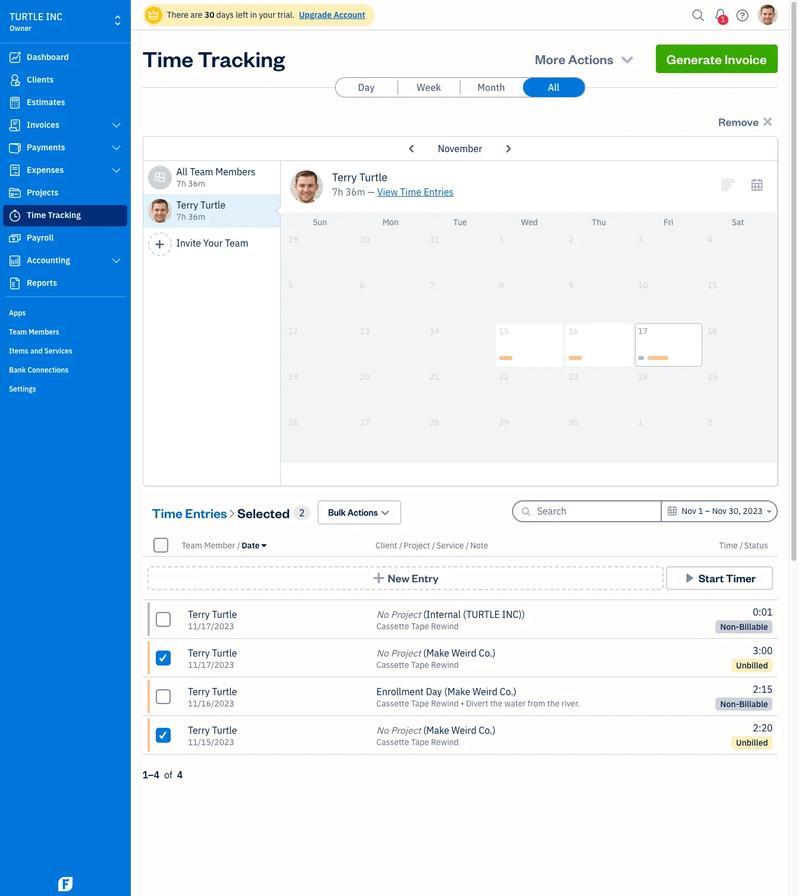 Task type: describe. For each thing, give the bounding box(es) containing it.
nov 1 – nov 30, 2023
[[682, 506, 763, 517]]

13
[[360, 326, 370, 337]]

1 nov from the left
[[682, 506, 696, 517]]

invoice
[[725, 51, 767, 67]]

0 vertical spatial 30
[[204, 10, 214, 20]]

freshbooks image
[[56, 878, 75, 892]]

client image
[[8, 74, 22, 86]]

and
[[30, 347, 43, 356]]

plus image for invite your team button
[[154, 239, 165, 250]]

turtle inside terry turtle 7h 36m — view time entries
[[359, 171, 387, 184]]

tape for 2:20
[[411, 737, 429, 748]]

client
[[376, 540, 397, 551]]

more
[[535, 51, 565, 67]]

1 horizontal spatial 30
[[360, 234, 370, 245]]

17
[[638, 326, 648, 337]]

times image
[[761, 115, 775, 128]]

divert
[[466, 699, 488, 709]]

clients
[[27, 74, 54, 85]]

selected
[[237, 505, 290, 521]]

terry inside terry turtle 7h 36m
[[176, 199, 198, 211]]

time inside time tracking link
[[27, 210, 46, 221]]

entries inside terry turtle 7h 36m — view time entries
[[424, 186, 454, 198]]

play image
[[683, 573, 696, 585]]

7h for terry turtle 7h 36m
[[176, 212, 186, 222]]

start timer
[[699, 571, 756, 585]]

3
[[638, 234, 643, 245]]

status link
[[744, 540, 768, 551]]

time inside terry turtle 7h 36m — view time entries
[[400, 186, 421, 198]]

invite
[[176, 237, 201, 249]]

1 left –
[[698, 506, 703, 517]]

payroll
[[27, 233, 54, 243]]

date link
[[242, 540, 266, 551]]

make for 3:00
[[426, 648, 449, 659]]

apps link
[[3, 304, 127, 322]]

weird for 2:20
[[452, 725, 476, 737]]

chart image
[[8, 255, 22, 267]]

nov 1 – nov 30, 2023 button
[[662, 502, 776, 522]]

more actions button
[[524, 45, 646, 73]]

20
[[360, 372, 370, 382]]

terry turtle 11/17/2023 for internal (turtle inc)
[[188, 609, 237, 632]]

reports
[[27, 278, 57, 288]]

weird for 2:15
[[473, 686, 497, 698]]

service link
[[436, 540, 466, 551]]

money image
[[8, 233, 22, 244]]

status
[[744, 540, 768, 551]]

bulk actions
[[328, 507, 378, 519]]

month link
[[460, 78, 522, 97]]

reports link
[[3, 273, 127, 294]]

36m for terry turtle 7h 36m — view time entries
[[345, 186, 365, 198]]

week link
[[398, 78, 460, 97]]

3:00
[[753, 645, 773, 657]]

client / project / service / note
[[376, 540, 488, 551]]

upgrade
[[299, 10, 332, 20]]

1 horizontal spatial 4
[[707, 234, 712, 245]]

no for 0:01
[[376, 609, 389, 621]]

rewind for 2:20
[[431, 737, 459, 748]]

left
[[236, 10, 248, 20]]

terry for 2:20
[[188, 725, 210, 737]]

note link
[[470, 540, 488, 551]]

1 / from the left
[[237, 540, 240, 551]]

there are 30 days left in your trial. upgrade account
[[167, 10, 365, 20]]

no project ( make weird co. ) cassette tape rewind for 2:20
[[376, 725, 496, 748]]

10
[[638, 280, 648, 291]]

upgrade account link
[[297, 10, 365, 20]]

5
[[288, 280, 293, 291]]

2 horizontal spatial 2
[[707, 417, 712, 428]]

rewind for 3:00
[[431, 660, 459, 671]]

of
[[164, 769, 172, 781]]

no for 3:00
[[376, 648, 389, 659]]

non- for 0:01
[[720, 622, 739, 633]]

go to help image
[[733, 6, 752, 24]]

check image
[[157, 729, 168, 741]]

caretdown image
[[765, 505, 772, 519]]

generate invoice
[[666, 51, 767, 67]]

wed
[[521, 217, 538, 228]]

tue
[[453, 217, 467, 228]]

tape for 0:01
[[411, 621, 429, 632]]

month
[[477, 81, 505, 93]]

items and services link
[[3, 342, 127, 360]]

terry for 2:15
[[188, 686, 210, 698]]

week
[[417, 81, 441, 93]]

generate
[[666, 51, 722, 67]]

turtle for 0:01
[[212, 609, 237, 621]]

november
[[438, 143, 482, 155]]

view
[[377, 186, 398, 198]]

all for all team members 7h 36m
[[176, 166, 188, 178]]

4 / from the left
[[466, 540, 469, 551]]

settings link
[[3, 380, 127, 398]]

( for 2:20
[[423, 725, 426, 737]]

enrollment
[[376, 686, 424, 698]]

team inside "all team members 7h 36m"
[[190, 166, 213, 178]]

Search text field
[[537, 502, 661, 521]]

actions for bulk actions
[[347, 507, 378, 519]]

members inside team members link
[[29, 328, 59, 337]]

search image
[[689, 6, 708, 24]]

27
[[360, 417, 370, 428]]

actions for more actions
[[568, 51, 613, 67]]

terry for 0:01
[[188, 609, 210, 621]]

billable for 2:15
[[739, 699, 768, 710]]

members inside "all team members 7h 36m"
[[215, 166, 256, 178]]

cassette for 0:01
[[376, 621, 409, 632]]

rewind for 0:01
[[431, 621, 459, 632]]

view time entries button
[[377, 185, 454, 199]]

expenses link
[[3, 160, 127, 181]]

0 horizontal spatial 4
[[177, 769, 183, 781]]

1 horizontal spatial 29
[[499, 417, 509, 428]]

your
[[203, 237, 223, 249]]

11/16/2023
[[188, 699, 234, 709]]

clients link
[[3, 70, 127, 91]]

plus image for new entry button
[[372, 573, 386, 585]]

9
[[568, 280, 573, 291]]

estimates link
[[3, 92, 127, 114]]

make for 2:20
[[426, 725, 449, 737]]

timer
[[726, 571, 756, 585]]

cassette for 3:00
[[376, 660, 409, 671]]

6
[[360, 280, 365, 291]]

1 down 24
[[638, 417, 643, 428]]

billable for 0:01
[[739, 622, 768, 633]]

time entries
[[152, 505, 227, 521]]

2:15
[[753, 684, 773, 696]]

turtle for 2:15
[[212, 686, 237, 698]]

calendar image
[[667, 504, 678, 519]]

remove
[[718, 115, 759, 128]]

in
[[250, 10, 257, 20]]

2:20
[[753, 723, 773, 734]]

team members
[[9, 328, 59, 337]]

connections
[[28, 366, 69, 375]]

no project ( internal (turtle inc) ) cassette tape rewind
[[376, 609, 525, 632]]

trial.
[[277, 10, 295, 20]]

11
[[707, 280, 717, 291]]

no for 2:20
[[376, 725, 389, 737]]

0 vertical spatial tracking
[[198, 45, 285, 73]]

chevrondown image
[[619, 51, 635, 67]]

caretdown image
[[262, 541, 266, 550]]

–
[[705, 506, 710, 517]]



Task type: vqa. For each thing, say whether or not it's contained in the screenshot.
the Manage Expense Categories image
no



Task type: locate. For each thing, give the bounding box(es) containing it.
7h inside terry turtle 7h 36m
[[176, 212, 186, 222]]

make for 2:15
[[447, 686, 470, 698]]

2 vertical spatial 30
[[568, 417, 578, 428]]

1
[[721, 15, 725, 24], [499, 234, 504, 245], [638, 417, 643, 428], [698, 506, 703, 517]]

plus image inside new entry button
[[372, 573, 386, 585]]

non- up the 3:00 unbilled
[[720, 622, 739, 633]]

1 vertical spatial members
[[29, 328, 59, 337]]

rewind
[[431, 621, 459, 632], [431, 660, 459, 671], [431, 699, 459, 709], [431, 737, 459, 748]]

1 vertical spatial all
[[176, 166, 188, 178]]

0 vertical spatial plus image
[[154, 239, 165, 250]]

29 up 5
[[288, 234, 298, 245]]

non-
[[720, 622, 739, 633], [720, 699, 739, 710]]

1 horizontal spatial members
[[215, 166, 256, 178]]

1 billable from the top
[[739, 622, 768, 633]]

project for 0:01
[[391, 609, 421, 621]]

nov right –
[[712, 506, 727, 517]]

1 vertical spatial actions
[[347, 507, 378, 519]]

service
[[436, 540, 464, 551]]

no project ( make weird co. ) cassette tape rewind
[[376, 648, 496, 671], [376, 725, 496, 748]]

4 right of on the bottom of the page
[[177, 769, 183, 781]]

main element
[[0, 0, 161, 897]]

members up terry turtle 7h 36m
[[215, 166, 256, 178]]

0 vertical spatial no
[[376, 609, 389, 621]]

cassette inside no project ( internal (turtle inc) ) cassette tape rewind
[[376, 621, 409, 632]]

( for 2:15
[[444, 686, 447, 698]]

4 rewind from the top
[[431, 737, 459, 748]]

next month image
[[500, 139, 516, 158]]

co. inside enrollment day ( make weird co. ) cassette tape rewind • divert the water from the river.
[[500, 686, 513, 698]]

14
[[429, 326, 439, 337]]

team left 'member'
[[182, 540, 202, 551]]

1 11/17/2023 from the top
[[188, 621, 234, 632]]

0 vertical spatial unbilled
[[736, 661, 768, 671]]

1 horizontal spatial day
[[426, 686, 442, 698]]

weird for 3:00
[[452, 648, 476, 659]]

terry inside terry turtle 11/15/2023
[[188, 725, 210, 737]]

unbilled down 3:00
[[736, 661, 768, 671]]

2 vertical spatial no
[[376, 725, 389, 737]]

co. up water
[[500, 686, 513, 698]]

project right 'client'
[[404, 540, 430, 551]]

26
[[288, 417, 298, 428]]

members up the items and services
[[29, 328, 59, 337]]

12
[[288, 326, 298, 337]]

1 vertical spatial tracking
[[48, 210, 81, 221]]

items
[[9, 347, 28, 356]]

actions left chevrondown icon
[[568, 51, 613, 67]]

1 terry turtle 11/17/2023 from the top
[[188, 609, 237, 632]]

0 horizontal spatial 2
[[299, 507, 305, 519]]

time
[[142, 45, 193, 73], [400, 186, 421, 198], [27, 210, 46, 221], [152, 505, 183, 521], [719, 540, 738, 551]]

0 vertical spatial non-
[[720, 622, 739, 633]]

0 vertical spatial day
[[358, 81, 375, 93]]

0 vertical spatial weird
[[452, 648, 476, 659]]

0 vertical spatial billable
[[739, 622, 768, 633]]

time up team member /
[[152, 505, 183, 521]]

co. down divert
[[479, 725, 492, 737]]

tracking inside "main" 'element'
[[48, 210, 81, 221]]

your
[[259, 10, 276, 20]]

turtle inc owner
[[10, 11, 63, 33]]

turtle inside terry turtle 11/16/2023
[[212, 686, 237, 698]]

payments link
[[3, 137, 127, 159]]

30 up 6
[[360, 234, 370, 245]]

start timer button
[[666, 567, 773, 590]]

dashboard link
[[3, 47, 127, 68]]

tape for 3:00
[[411, 660, 429, 671]]

chevron large down image for expenses
[[111, 166, 122, 175]]

2 vertical spatial make
[[426, 725, 449, 737]]

unbilled down 2:20
[[736, 738, 768, 749]]

nov right calendar icon
[[682, 506, 696, 517]]

project down the enrollment
[[391, 725, 421, 737]]

21
[[429, 372, 439, 382]]

1 vertical spatial 11/17/2023
[[188, 660, 234, 671]]

( down the enrollment
[[423, 725, 426, 737]]

25
[[707, 372, 717, 382]]

plus image inside invite your team button
[[154, 239, 165, 250]]

weird inside enrollment day ( make weird co. ) cassette tape rewind • divert the water from the river.
[[473, 686, 497, 698]]

dashboard
[[27, 52, 69, 62]]

1 unbilled from the top
[[736, 661, 768, 671]]

0 horizontal spatial actions
[[347, 507, 378, 519]]

all for all
[[548, 81, 559, 93]]

project for 2:20
[[391, 725, 421, 737]]

1 horizontal spatial actions
[[568, 51, 613, 67]]

actions
[[568, 51, 613, 67], [347, 507, 378, 519]]

1–4 of 4
[[142, 769, 183, 781]]

make down enrollment day ( make weird co. ) cassette tape rewind • divert the water from the river.
[[426, 725, 449, 737]]

team member /
[[182, 540, 240, 551]]

tracking down projects link at left top
[[48, 210, 81, 221]]

co. for 3:00
[[479, 648, 492, 659]]

2 unbilled from the top
[[736, 738, 768, 749]]

1 vertical spatial 2
[[707, 417, 712, 428]]

) for 0:01
[[522, 609, 525, 621]]

inc
[[46, 11, 63, 23]]

3 / from the left
[[432, 540, 435, 551]]

time tracking inside "main" 'element'
[[27, 210, 81, 221]]

7h inside "all team members 7h 36m"
[[176, 178, 186, 189]]

cassette inside enrollment day ( make weird co. ) cassette tape rewind • divert the water from the river.
[[376, 699, 409, 709]]

time link
[[719, 540, 740, 551]]

all right users icon
[[176, 166, 188, 178]]

plus image
[[154, 239, 165, 250], [372, 573, 386, 585]]

rewind down enrollment day ( make weird co. ) cassette tape rewind • divert the water from the river.
[[431, 737, 459, 748]]

5 / from the left
[[740, 540, 743, 551]]

unbilled for 3:00
[[736, 661, 768, 671]]

mon
[[382, 217, 399, 228]]

( for 0:01
[[423, 609, 426, 621]]

weird up divert
[[473, 686, 497, 698]]

no down new
[[376, 609, 389, 621]]

2 terry turtle 11/17/2023 from the top
[[188, 648, 237, 671]]

2 billable from the top
[[739, 699, 768, 710]]

2 down 25
[[707, 417, 712, 428]]

turtle inside terry turtle 11/15/2023
[[212, 725, 237, 737]]

0 horizontal spatial all
[[176, 166, 188, 178]]

0 vertical spatial members
[[215, 166, 256, 178]]

2 nov from the left
[[712, 506, 727, 517]]

36m inside terry turtle 7h 36m — view time entries
[[345, 186, 365, 198]]

project link
[[404, 540, 432, 551]]

make up •
[[447, 686, 470, 698]]

( inside no project ( internal (turtle inc) ) cassette tape rewind
[[423, 609, 426, 621]]

4 up 11
[[707, 234, 712, 245]]

generate invoice button
[[656, 45, 778, 73]]

rewind left •
[[431, 699, 459, 709]]

7h right users icon
[[176, 178, 186, 189]]

accounting link
[[3, 250, 127, 272]]

) up water
[[513, 686, 517, 698]]

7h inside terry turtle 7h 36m — view time entries
[[332, 186, 343, 198]]

/
[[237, 540, 240, 551], [399, 540, 402, 551], [432, 540, 435, 551], [466, 540, 469, 551], [740, 540, 743, 551]]

1 vertical spatial 29
[[499, 417, 509, 428]]

day
[[358, 81, 375, 93], [426, 686, 442, 698]]

0 vertical spatial all
[[548, 81, 559, 93]]

cassette for 2:15
[[376, 699, 409, 709]]

billable inside 0:01 non-billable
[[739, 622, 768, 633]]

11/17/2023 for internal
[[188, 621, 234, 632]]

expense image
[[8, 165, 22, 177]]

invite your team button
[[143, 228, 280, 261]]

1 vertical spatial billable
[[739, 699, 768, 710]]

billable down 2:15 at the bottom
[[739, 699, 768, 710]]

bulk actions button
[[317, 501, 401, 525]]

2 left bulk on the left bottom of page
[[299, 507, 305, 519]]

( right the enrollment
[[444, 686, 447, 698]]

22
[[499, 372, 509, 382]]

0 vertical spatial 2
[[568, 234, 573, 245]]

turtle for 3:00
[[212, 648, 237, 659]]

/ left service
[[432, 540, 435, 551]]

inc)
[[502, 609, 522, 621]]

2:15 non-billable
[[720, 684, 773, 710]]

36m up terry turtle 7h 36m
[[188, 178, 205, 189]]

no down the enrollment
[[376, 725, 389, 737]]

2 11/17/2023 from the top
[[188, 660, 234, 671]]

0 vertical spatial no project ( make weird co. ) cassette tape rewind
[[376, 648, 496, 671]]

1 up the 8
[[499, 234, 504, 245]]

1 vertical spatial time tracking
[[27, 210, 81, 221]]

enrollment day ( make weird co. ) cassette tape rewind • divert the water from the river.
[[376, 686, 580, 709]]

no project ( make weird co. ) cassette tape rewind for 3:00
[[376, 648, 496, 671]]

0 horizontal spatial plus image
[[154, 239, 165, 250]]

16
[[568, 326, 578, 337]]

1 vertical spatial terry turtle 11/17/2023
[[188, 648, 237, 671]]

all inside "all team members 7h 36m"
[[176, 166, 188, 178]]

previous month image
[[404, 139, 420, 158]]

member
[[204, 540, 235, 551]]

the left water
[[490, 699, 502, 709]]

time right timer icon at left top
[[27, 210, 46, 221]]

invoice image
[[8, 120, 22, 131]]

) down enrollment day ( make weird co. ) cassette tape rewind • divert the water from the river.
[[492, 725, 496, 737]]

(
[[423, 609, 426, 621], [423, 648, 426, 659], [444, 686, 447, 698], [423, 725, 426, 737]]

( down no project ( internal (turtle inc) ) cassette tape rewind
[[423, 648, 426, 659]]

date
[[242, 540, 260, 551]]

project for 3:00
[[391, 648, 421, 659]]

terry turtle 11/17/2023 for make weird co.
[[188, 648, 237, 671]]

make down no project ( internal (turtle inc) ) cassette tape rewind
[[426, 648, 449, 659]]

0 horizontal spatial entries
[[185, 505, 227, 521]]

36m left —
[[345, 186, 365, 198]]

remove button
[[715, 112, 778, 131]]

2 horizontal spatial 30
[[568, 417, 578, 428]]

chevron large down image up chevron large down icon
[[111, 121, 122, 130]]

2 vertical spatial co.
[[479, 725, 492, 737]]

0 vertical spatial co.
[[479, 648, 492, 659]]

day inside enrollment day ( make weird co. ) cassette tape rewind • divert the water from the river.
[[426, 686, 442, 698]]

30 down 23
[[568, 417, 578, 428]]

time left status 'link'
[[719, 540, 738, 551]]

0 vertical spatial 29
[[288, 234, 298, 245]]

30 right are
[[204, 10, 214, 20]]

day inside 'link'
[[358, 81, 375, 93]]

no project ( make weird co. ) cassette tape rewind down •
[[376, 725, 496, 748]]

dashboard image
[[8, 52, 22, 64]]

3 tape from the top
[[411, 699, 429, 709]]

weird
[[452, 648, 476, 659], [473, 686, 497, 698], [452, 725, 476, 737]]

all
[[548, 81, 559, 93], [176, 166, 188, 178]]

7h left —
[[332, 186, 343, 198]]

note
[[470, 540, 488, 551]]

2 cassette from the top
[[376, 660, 409, 671]]

team up terry turtle 7h 36m
[[190, 166, 213, 178]]

chevron large down image
[[111, 121, 122, 130], [111, 166, 122, 175], [111, 256, 122, 266]]

invoices
[[27, 120, 59, 130]]

1 vertical spatial entries
[[185, 505, 227, 521]]

time inside button
[[152, 505, 183, 521]]

entries up team member /
[[185, 505, 227, 521]]

rewind inside no project ( internal (turtle inc) ) cassette tape rewind
[[431, 621, 459, 632]]

1 vertical spatial no
[[376, 648, 389, 659]]

billable down 0:01
[[739, 622, 768, 633]]

project image
[[8, 187, 22, 199]]

1 vertical spatial weird
[[473, 686, 497, 698]]

0 vertical spatial chevron large down image
[[111, 121, 122, 130]]

0 horizontal spatial the
[[490, 699, 502, 709]]

1 the from the left
[[490, 699, 502, 709]]

chevron large down image
[[111, 143, 122, 153]]

co. down (turtle
[[479, 648, 492, 659]]

11/17/2023
[[188, 621, 234, 632], [188, 660, 234, 671]]

/ right 'client'
[[399, 540, 402, 551]]

2 no from the top
[[376, 648, 389, 659]]

2 no project ( make weird co. ) cassette tape rewind from the top
[[376, 725, 496, 748]]

0 vertical spatial 11/17/2023
[[188, 621, 234, 632]]

plus image left new
[[372, 573, 386, 585]]

rewind for 2:15
[[431, 699, 459, 709]]

chevron large down image for accounting
[[111, 256, 122, 266]]

36m inside "all team members 7h 36m"
[[188, 178, 205, 189]]

non- for 2:15
[[720, 699, 739, 710]]

tape inside no project ( internal (turtle inc) ) cassette tape rewind
[[411, 621, 429, 632]]

36m inside terry turtle 7h 36m
[[188, 212, 205, 222]]

team inside "main" 'element'
[[9, 328, 27, 337]]

sat
[[732, 217, 744, 228]]

1 button
[[711, 3, 730, 27]]

the right from
[[547, 699, 559, 709]]

calendar image
[[750, 178, 764, 192]]

) inside enrollment day ( make weird co. ) cassette tape rewind • divert the water from the river.
[[513, 686, 517, 698]]

co.
[[479, 648, 492, 659], [500, 686, 513, 698], [479, 725, 492, 737]]

co. for 2:20
[[479, 725, 492, 737]]

7h
[[176, 178, 186, 189], [332, 186, 343, 198], [176, 212, 186, 222]]

1 vertical spatial day
[[426, 686, 442, 698]]

1 non- from the top
[[720, 622, 739, 633]]

tape inside enrollment day ( make weird co. ) cassette tape rewind • divert the water from the river.
[[411, 699, 429, 709]]

weird down no project ( internal (turtle inc) ) cassette tape rewind
[[452, 648, 476, 659]]

0 horizontal spatial nov
[[682, 506, 696, 517]]

4 cassette from the top
[[376, 737, 409, 748]]

tracking down left
[[198, 45, 285, 73]]

all team members 7h 36m
[[176, 166, 256, 189]]

0 vertical spatial make
[[426, 648, 449, 659]]

0 vertical spatial time tracking
[[142, 45, 285, 73]]

1 horizontal spatial plus image
[[372, 573, 386, 585]]

chevrondown image
[[380, 507, 390, 519]]

1 left the "go to help" image
[[721, 15, 725, 24]]

0 vertical spatial entries
[[424, 186, 454, 198]]

project down new entry button
[[391, 609, 421, 621]]

no up the enrollment
[[376, 648, 389, 659]]

team down the apps
[[9, 328, 27, 337]]

nov
[[682, 506, 696, 517], [712, 506, 727, 517]]

bank connections
[[9, 366, 69, 375]]

estimates
[[27, 97, 65, 108]]

1 horizontal spatial nov
[[712, 506, 727, 517]]

2
[[568, 234, 573, 245], [707, 417, 712, 428], [299, 507, 305, 519]]

items and services
[[9, 347, 72, 356]]

1 vertical spatial plus image
[[372, 573, 386, 585]]

chevron large down image inside invoices link
[[111, 121, 122, 130]]

time tracking down days
[[142, 45, 285, 73]]

the
[[490, 699, 502, 709], [547, 699, 559, 709]]

) inside no project ( internal (turtle inc) ) cassette tape rewind
[[522, 609, 525, 621]]

0 horizontal spatial members
[[29, 328, 59, 337]]

co. for 2:15
[[500, 686, 513, 698]]

0 horizontal spatial day
[[358, 81, 375, 93]]

non- up 2:20 unbilled
[[720, 699, 739, 710]]

36m up invite
[[188, 212, 205, 222]]

1 vertical spatial unbilled
[[736, 738, 768, 749]]

1 no from the top
[[376, 609, 389, 621]]

terry inside terry turtle 11/16/2023
[[188, 686, 210, 698]]

start
[[699, 571, 724, 585]]

) down (turtle
[[492, 648, 496, 659]]

make inside enrollment day ( make weird co. ) cassette tape rewind • divert the water from the river.
[[447, 686, 470, 698]]

crown image
[[147, 9, 160, 21]]

unbilled for 2:20
[[736, 738, 768, 749]]

30,
[[729, 506, 741, 517]]

terry inside terry turtle 7h 36m — view time entries
[[332, 171, 357, 184]]

0 horizontal spatial 30
[[204, 10, 214, 20]]

2 vertical spatial chevron large down image
[[111, 256, 122, 266]]

turtle for 2:20
[[212, 725, 237, 737]]

( for 3:00
[[423, 648, 426, 659]]

unbilled inside 2:20 unbilled
[[736, 738, 768, 749]]

0 vertical spatial terry turtle 11/17/2023
[[188, 609, 237, 632]]

time down "there"
[[142, 45, 193, 73]]

estimate image
[[8, 97, 22, 109]]

1 horizontal spatial 2
[[568, 234, 573, 245]]

rewind down the internal
[[431, 621, 459, 632]]

are
[[190, 10, 202, 20]]

0 horizontal spatial tracking
[[48, 210, 81, 221]]

cassette
[[376, 621, 409, 632], [376, 660, 409, 671], [376, 699, 409, 709], [376, 737, 409, 748]]

plus image left invite
[[154, 239, 165, 250]]

rewind down no project ( internal (turtle inc) ) cassette tape rewind
[[431, 660, 459, 671]]

1 cassette from the top
[[376, 621, 409, 632]]

unbilled inside the 3:00 unbilled
[[736, 661, 768, 671]]

chevron large down image down payroll link
[[111, 256, 122, 266]]

3 chevron large down image from the top
[[111, 256, 122, 266]]

tape for 2:15
[[411, 699, 429, 709]]

no project ( make weird co. ) cassette tape rewind down no project ( internal (turtle inc) ) cassette tape rewind
[[376, 648, 496, 671]]

) for 3:00
[[492, 648, 496, 659]]

1 vertical spatial co.
[[500, 686, 513, 698]]

3 no from the top
[[376, 725, 389, 737]]

) right (turtle
[[522, 609, 525, 621]]

project up the enrollment
[[391, 648, 421, 659]]

turtle inside terry turtle 7h 36m
[[200, 199, 225, 211]]

time / status
[[719, 540, 768, 551]]

actions left chevrondown image at the left bottom of page
[[347, 507, 378, 519]]

1 vertical spatial no project ( make weird co. ) cassette tape rewind
[[376, 725, 496, 748]]

terry turtle 11/17/2023
[[188, 609, 237, 632], [188, 648, 237, 671]]

time tracking link
[[3, 205, 127, 227]]

bank connections link
[[3, 361, 127, 379]]

36m for terry turtle 7h 36m
[[188, 212, 205, 222]]

23
[[568, 372, 578, 382]]

all down more on the top of the page
[[548, 81, 559, 93]]

2 the from the left
[[547, 699, 559, 709]]

weird down •
[[452, 725, 476, 737]]

non- inside 0:01 non-billable
[[720, 622, 739, 633]]

3 cassette from the top
[[376, 699, 409, 709]]

3 rewind from the top
[[431, 699, 459, 709]]

7
[[429, 280, 434, 291]]

0 horizontal spatial time tracking
[[27, 210, 81, 221]]

11/17/2023 for make
[[188, 660, 234, 671]]

0 horizontal spatial 29
[[288, 234, 298, 245]]

2 rewind from the top
[[431, 660, 459, 671]]

billable inside 2:15 non-billable
[[739, 699, 768, 710]]

day link
[[335, 78, 397, 97]]

2 tape from the top
[[411, 660, 429, 671]]

2 non- from the top
[[720, 699, 739, 710]]

entries inside button
[[185, 505, 227, 521]]

/ left status 'link'
[[740, 540, 743, 551]]

apps
[[9, 309, 26, 318]]

terry for 3:00
[[188, 648, 210, 659]]

1 horizontal spatial all
[[548, 81, 559, 93]]

entry
[[412, 571, 439, 585]]

payment image
[[8, 142, 22, 154]]

chevron large down image down chevron large down icon
[[111, 166, 122, 175]]

actions inside dropdown button
[[568, 51, 613, 67]]

1 vertical spatial non-
[[720, 699, 739, 710]]

project inside no project ( internal (turtle inc) ) cassette tape rewind
[[391, 609, 421, 621]]

check image
[[157, 652, 168, 664]]

/ left note "link"
[[466, 540, 469, 551]]

new entry button
[[147, 567, 663, 590]]

non- inside 2:15 non-billable
[[720, 699, 739, 710]]

1 vertical spatial make
[[447, 686, 470, 698]]

timer image
[[8, 210, 22, 222]]

) for 2:15
[[513, 686, 517, 698]]

7h up invite
[[176, 212, 186, 222]]

1 horizontal spatial tracking
[[198, 45, 285, 73]]

0 vertical spatial actions
[[568, 51, 613, 67]]

4 tape from the top
[[411, 737, 429, 748]]

team right your
[[225, 237, 248, 249]]

1 chevron large down image from the top
[[111, 121, 122, 130]]

( inside enrollment day ( make weird co. ) cassette tape rewind • divert the water from the river.
[[444, 686, 447, 698]]

payroll link
[[3, 228, 127, 249]]

there
[[167, 10, 188, 20]]

) for 2:20
[[492, 725, 496, 737]]

11/15/2023
[[188, 737, 234, 748]]

actions inside dropdown button
[[347, 507, 378, 519]]

cassette for 2:20
[[376, 737, 409, 748]]

1 no project ( make weird co. ) cassette tape rewind from the top
[[376, 648, 496, 671]]

2 vertical spatial 2
[[299, 507, 305, 519]]

29 down "22"
[[499, 417, 509, 428]]

2023
[[743, 506, 763, 517]]

2:20 unbilled
[[736, 723, 773, 749]]

0:01 non-billable
[[720, 607, 773, 633]]

/ left date
[[237, 540, 240, 551]]

8
[[499, 280, 504, 291]]

1 horizontal spatial entries
[[424, 186, 454, 198]]

internal
[[426, 609, 461, 621]]

2 up the '9'
[[568, 234, 573, 245]]

bank
[[9, 366, 26, 375]]

1 tape from the top
[[411, 621, 429, 632]]

terry turtle 11/15/2023
[[188, 725, 237, 748]]

time right view
[[400, 186, 421, 198]]

chevron large down image for invoices
[[111, 121, 122, 130]]

chart image
[[721, 178, 735, 192]]

1 horizontal spatial time tracking
[[142, 45, 285, 73]]

2 vertical spatial weird
[[452, 725, 476, 737]]

invite your team
[[176, 237, 248, 249]]

time tracking down projects link at left top
[[27, 210, 81, 221]]

entries up tue
[[424, 186, 454, 198]]

team inside button
[[225, 237, 248, 249]]

rewind inside enrollment day ( make weird co. ) cassette tape rewind • divert the water from the river.
[[431, 699, 459, 709]]

users image
[[154, 171, 166, 185]]

1 vertical spatial chevron large down image
[[111, 166, 122, 175]]

report image
[[8, 278, 22, 290]]

2 chevron large down image from the top
[[111, 166, 122, 175]]

7h for terry turtle 7h 36m — view time entries
[[332, 186, 343, 198]]

expenses
[[27, 165, 64, 175]]

0 vertical spatial 4
[[707, 234, 712, 245]]

no inside no project ( internal (turtle inc) ) cassette tape rewind
[[376, 609, 389, 621]]

1–4
[[142, 769, 159, 781]]

terry turtle 7h 36m — view time entries
[[332, 171, 454, 198]]

1 vertical spatial 4
[[177, 769, 183, 781]]

1 rewind from the top
[[431, 621, 459, 632]]

payments
[[27, 142, 65, 153]]

1 vertical spatial 30
[[360, 234, 370, 245]]

2 / from the left
[[399, 540, 402, 551]]

( down entry
[[423, 609, 426, 621]]

1 horizontal spatial the
[[547, 699, 559, 709]]



